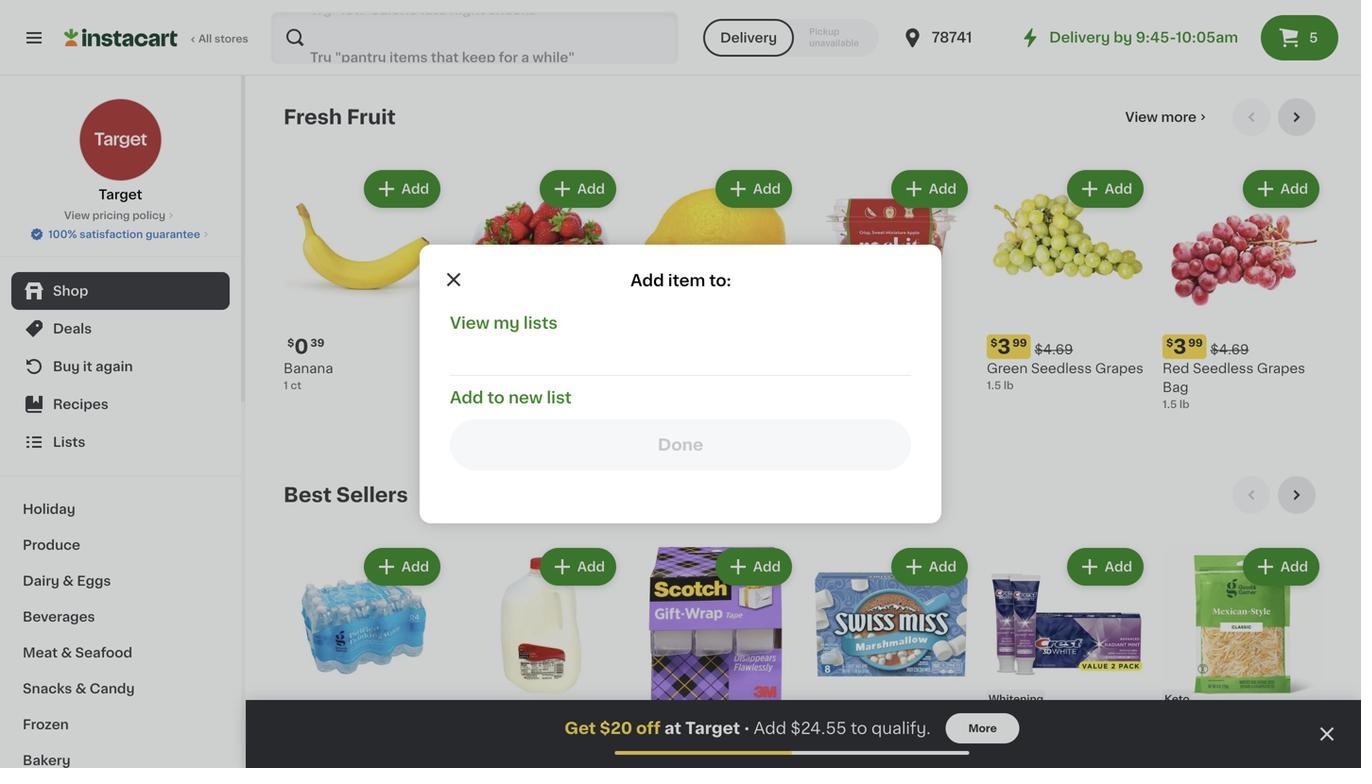 Task type: vqa. For each thing, say whether or not it's contained in the screenshot.
with
no



Task type: describe. For each thing, give the bounding box(es) containing it.
grapes inside green seedless grapes 1.5 lb
[[1096, 362, 1144, 375]]

eggs
[[77, 575, 111, 588]]

to inside treatment tracker modal dialog
[[851, 721, 868, 737]]

whole
[[556, 740, 598, 754]]

buy
[[53, 360, 80, 373]]

$3.99 original price: $4.69 element for 3
[[1163, 335, 1324, 359]]

apple
[[857, 362, 896, 375]]

green
[[987, 362, 1028, 375]]

fresh fruit
[[284, 107, 396, 127]]

dairy & eggs
[[23, 575, 111, 588]]

buy it again link
[[11, 348, 230, 386]]

deals
[[53, 322, 92, 336]]

again
[[96, 360, 133, 373]]

$3.89 element
[[459, 713, 620, 737]]

$ 0 39
[[287, 337, 325, 357]]

holiday
[[23, 503, 75, 516]]

dairy
[[23, 575, 59, 588]]

$ for 4
[[639, 716, 646, 727]]

bakery
[[23, 754, 71, 768]]

miss
[[852, 740, 883, 754]]

5
[[1310, 31, 1318, 44]]

& for snacks
[[75, 683, 86, 696]]

chocolate
[[887, 740, 956, 754]]

view more
[[1126, 111, 1197, 124]]

whitening
[[989, 694, 1044, 705]]

advanced
[[987, 759, 1054, 769]]

deals link
[[11, 310, 230, 348]]

$4.69 inside $ 3 99 $4.69 red seedless grapes bag 1.5 lb
[[1211, 343, 1249, 356]]

seafood
[[75, 647, 132, 660]]

market pantry whole vitamin d milk
[[459, 740, 598, 769]]

hot
[[811, 759, 836, 769]]

sponsored badge image
[[811, 412, 868, 423]]

9:45-
[[1136, 31, 1176, 44]]

$ for 0
[[287, 338, 294, 348]]

delivery button
[[703, 19, 794, 57]]

produce link
[[11, 528, 230, 563]]

view pricing policy link
[[64, 208, 177, 223]]

add item to:
[[631, 273, 731, 289]]

view for view my lists
[[450, 315, 490, 331]]

service type group
[[703, 19, 879, 57]]

mix
[[886, 759, 910, 769]]

view more button
[[1118, 98, 1218, 136]]

d
[[513, 759, 524, 769]]

target inside treatment tracker modal dialog
[[685, 721, 740, 737]]

rockit apple button
[[811, 166, 972, 411]]

delivery by 9:45-10:05am
[[1050, 31, 1239, 44]]

$ 2 99
[[815, 715, 851, 735]]

seedless inside $ 3 99 $4.69 red seedless grapes bag 1.5 lb
[[1193, 362, 1254, 375]]

meat & seafood
[[23, 647, 132, 660]]

to inside list_add_items dialog
[[487, 390, 505, 406]]

lemon button
[[635, 166, 796, 378]]

it
[[83, 360, 92, 373]]

lemon
[[635, 362, 681, 375]]

shop link
[[11, 272, 230, 310]]

dairy & eggs link
[[11, 563, 230, 599]]

delivery for delivery
[[720, 31, 777, 44]]

$9.99 element
[[811, 335, 972, 359]]

more
[[969, 724, 997, 734]]

meat
[[23, 647, 58, 660]]

snacks
[[23, 683, 72, 696]]

$24.55
[[791, 721, 847, 737]]

get $20 off at target • add $24.55 to qualify.
[[565, 721, 931, 737]]

my
[[494, 315, 520, 331]]

item carousel region containing fresh fruit
[[284, 98, 1324, 461]]

milk
[[527, 759, 554, 769]]

at
[[665, 721, 682, 737]]

2
[[822, 715, 835, 735]]

& for dairy
[[63, 575, 74, 588]]

produce
[[23, 539, 80, 552]]

4
[[646, 715, 660, 735]]

product group containing 4
[[635, 545, 796, 769]]

all stores link
[[64, 11, 250, 64]]

add to new list
[[450, 390, 572, 406]]

$ for 9
[[991, 716, 998, 727]]

sellers
[[336, 485, 408, 505]]

rockit apple
[[811, 362, 896, 375]]

1.5 inside green seedless grapes 1.5 lb
[[987, 381, 1001, 391]]

3 for red seedless grapes bag
[[1174, 337, 1187, 357]]

holiday link
[[11, 492, 230, 528]]

red
[[1163, 362, 1190, 375]]

guarantee
[[146, 229, 200, 240]]

view my lists link
[[450, 315, 558, 331]]

pricing
[[92, 210, 130, 221]]

gift-
[[725, 740, 755, 754]]

beachside fraises strawberries 16 oz container
[[459, 362, 580, 410]]

oz
[[474, 399, 486, 410]]

beverages link
[[11, 599, 230, 635]]

scotch tape, gift-wrap
[[635, 740, 790, 754]]

main content containing fresh fruit
[[246, 76, 1361, 769]]

& for meat
[[61, 647, 72, 660]]

99 for red seedless grapes bag
[[1189, 338, 1203, 348]]

add inside treatment tracker modal dialog
[[754, 721, 787, 737]]

1.5 inside $ 3 99 $4.69 red seedless grapes bag 1.5 lb
[[1163, 399, 1177, 410]]

snacks & candy link
[[11, 671, 230, 707]]

fresh
[[284, 107, 342, 127]]

stores
[[215, 34, 248, 44]]

bakery link
[[11, 743, 230, 769]]

swiss
[[811, 740, 849, 754]]

$ for 3
[[991, 338, 998, 348]]

$ 9 99
[[991, 715, 1028, 735]]

green seedless grapes 1.5 lb
[[987, 362, 1144, 391]]

beverages
[[23, 611, 95, 624]]



Task type: locate. For each thing, give the bounding box(es) containing it.
meat & seafood link
[[11, 635, 230, 671]]

add button
[[366, 172, 439, 206], [542, 172, 615, 206], [717, 172, 790, 206], [893, 172, 966, 206], [1069, 172, 1142, 206], [1245, 172, 1318, 206], [366, 550, 439, 584], [542, 550, 615, 584], [717, 550, 790, 584], [893, 550, 966, 584], [1069, 550, 1142, 584], [1245, 550, 1318, 584]]

market
[[459, 740, 506, 754]]

all
[[199, 34, 212, 44]]

product group
[[284, 166, 444, 393], [459, 166, 620, 412], [635, 166, 796, 378], [811, 166, 972, 428], [987, 166, 1148, 393], [1163, 166, 1324, 412], [284, 545, 444, 769], [459, 545, 620, 769], [635, 545, 796, 769], [811, 545, 972, 769], [987, 545, 1148, 769], [1163, 545, 1324, 769]]

best sellers
[[284, 485, 408, 505]]

$4.69 inside $3.99 original price: $4.69 element
[[1035, 343, 1073, 356]]

to right oz at the bottom
[[487, 390, 505, 406]]

2 item carousel region from the top
[[284, 476, 1324, 769]]

1 horizontal spatial $4.69
[[1211, 343, 1249, 356]]

fraises
[[533, 362, 580, 375]]

lists link
[[11, 424, 230, 461]]

$ for 2
[[815, 716, 822, 727]]

99 inside $ 3 99
[[1013, 338, 1027, 348]]

$ 3 99 $4.69 red seedless grapes bag 1.5 lb
[[1163, 337, 1306, 410]]

99 inside $ 3 99 $4.69 red seedless grapes bag 1.5 lb
[[1189, 338, 1203, 348]]

78741
[[932, 31, 972, 44]]

1 vertical spatial to
[[851, 721, 868, 737]]

1 $4.69 from the left
[[1035, 343, 1073, 356]]

1 item carousel region from the top
[[284, 98, 1324, 461]]

0 vertical spatial view
[[1126, 111, 1158, 124]]

2 seedless from the left
[[1193, 362, 1254, 375]]

1 vertical spatial item carousel region
[[284, 476, 1324, 769]]

to up miss
[[851, 721, 868, 737]]

2 horizontal spatial view
[[1126, 111, 1158, 124]]

1 horizontal spatial grapes
[[1257, 362, 1306, 375]]

get
[[565, 721, 596, 737]]

view up 100%
[[64, 210, 90, 221]]

recipes
[[53, 398, 108, 411]]

container
[[488, 399, 540, 410]]

cocoa
[[839, 759, 883, 769]]

3 up red
[[1174, 337, 1187, 357]]

$3.99 original price: $4.69 element for seedless
[[987, 335, 1148, 359]]

1 seedless from the left
[[1031, 362, 1092, 375]]

3 inside $ 3 99 $4.69 red seedless grapes bag 1.5 lb
[[1174, 337, 1187, 357]]

target up scotch tape, gift-wrap
[[685, 721, 740, 737]]

item carousel region
[[284, 98, 1324, 461], [284, 476, 1324, 769]]

view inside popup button
[[1126, 111, 1158, 124]]

swiss miss chocolate hot cocoa mix wit
[[811, 740, 956, 769]]

99 up green
[[1013, 338, 1027, 348]]

product group containing 9
[[987, 545, 1148, 769]]

product group containing 2
[[811, 545, 972, 769]]

1 vertical spatial lb
[[1180, 399, 1190, 410]]

0 vertical spatial &
[[63, 575, 74, 588]]

$ inside $ 3 99 $4.69 red seedless grapes bag 1.5 lb
[[1167, 338, 1174, 348]]

1 $3.99 original price: $4.69 element from the left
[[987, 335, 1148, 359]]

99 for 4
[[662, 716, 676, 727]]

rockit
[[811, 362, 854, 375]]

1 grapes from the left
[[1096, 362, 1144, 375]]

& right meat
[[61, 647, 72, 660]]

2 $3.99 original price: $4.69 element from the left
[[1163, 335, 1324, 359]]

delivery for delivery by 9:45-10:05am
[[1050, 31, 1110, 44]]

1 horizontal spatial seedless
[[1193, 362, 1254, 375]]

1
[[284, 381, 288, 391]]

banana
[[284, 362, 333, 375]]

vitamin
[[459, 759, 509, 769]]

$ inside $ 4 99
[[639, 716, 646, 727]]

wrap
[[755, 740, 790, 754]]

$ for red seedless grapes bag
[[1167, 338, 1174, 348]]

1 vertical spatial view
[[64, 210, 90, 221]]

$ up green
[[991, 338, 998, 348]]

shop
[[53, 285, 88, 298]]

$2.79 element
[[1163, 713, 1324, 737]]

to
[[487, 390, 505, 406], [851, 721, 868, 737]]

lb down bag
[[1180, 399, 1190, 410]]

$ up crest in the bottom right of the page
[[991, 716, 998, 727]]

$ inside $ 9 99
[[991, 716, 998, 727]]

0 horizontal spatial $4.69
[[1035, 343, 1073, 356]]

$3.99 original price: $4.69 element
[[987, 335, 1148, 359], [1163, 335, 1324, 359]]

view for view more
[[1126, 111, 1158, 124]]

crest
[[987, 740, 1023, 754]]

treatment tracker modal dialog
[[246, 701, 1361, 769]]

keto
[[1165, 694, 1190, 705]]

1 vertical spatial &
[[61, 647, 72, 660]]

1 horizontal spatial lb
[[1180, 399, 1190, 410]]

buy it again
[[53, 360, 133, 373]]

100%
[[48, 229, 77, 240]]

99
[[1013, 338, 1027, 348], [1189, 338, 1203, 348], [662, 716, 676, 727], [837, 716, 851, 727], [1013, 716, 1028, 727]]

0
[[294, 337, 309, 357]]

view left my
[[450, 315, 490, 331]]

seedless inside green seedless grapes 1.5 lb
[[1031, 362, 1092, 375]]

0 horizontal spatial lb
[[1004, 381, 1014, 391]]

frozen link
[[11, 707, 230, 743]]

1 vertical spatial 1.5
[[1163, 399, 1177, 410]]

target up view pricing policy link
[[99, 188, 142, 201]]

99 for 2
[[837, 716, 851, 727]]

more
[[1161, 111, 1197, 124]]

target
[[99, 188, 142, 201], [685, 721, 740, 737]]

view for view pricing policy
[[64, 210, 90, 221]]

seedless right red
[[1193, 362, 1254, 375]]

2 3 from the left
[[1174, 337, 1187, 357]]

99 right 4
[[662, 716, 676, 727]]

1 horizontal spatial 3
[[1174, 337, 1187, 357]]

0 horizontal spatial target
[[99, 188, 142, 201]]

add
[[402, 182, 429, 196], [577, 182, 605, 196], [753, 182, 781, 196], [929, 182, 957, 196], [1105, 182, 1133, 196], [1281, 182, 1308, 196], [631, 273, 664, 289], [450, 390, 484, 406], [402, 561, 429, 574], [577, 561, 605, 574], [753, 561, 781, 574], [929, 561, 957, 574], [1105, 561, 1133, 574], [1281, 561, 1308, 574], [754, 721, 787, 737]]

$ inside "$ 0 39"
[[287, 338, 294, 348]]

0 vertical spatial target
[[99, 188, 142, 201]]

39
[[310, 338, 325, 348]]

white
[[1050, 740, 1088, 754]]

1.5
[[987, 381, 1001, 391], [1163, 399, 1177, 410]]

1 horizontal spatial 1.5
[[1163, 399, 1177, 410]]

1 3 from the left
[[998, 337, 1011, 357]]

5 button
[[1261, 15, 1339, 61]]

99 inside $ 2 99
[[837, 716, 851, 727]]

99 inside $ 4 99
[[662, 716, 676, 727]]

0 horizontal spatial to
[[487, 390, 505, 406]]

2 grapes from the left
[[1257, 362, 1306, 375]]

$ inside $ 3 99
[[991, 338, 998, 348]]

& left eggs
[[63, 575, 74, 588]]

$ up red
[[1167, 338, 1174, 348]]

view my lists
[[450, 315, 558, 331]]

$3.99 original price: $4.69 element up red
[[1163, 335, 1324, 359]]

$3.99 original price: $4.69 element up green seedless grapes 1.5 lb
[[987, 335, 1148, 359]]

bag
[[1163, 381, 1189, 394]]

2 $4.69 from the left
[[1211, 343, 1249, 356]]

1 horizontal spatial $3.99 original price: $4.69 element
[[1163, 335, 1324, 359]]

0 horizontal spatial grapes
[[1096, 362, 1144, 375]]

0 horizontal spatial 3
[[998, 337, 1011, 357]]

$ up swiss
[[815, 716, 822, 727]]

0 horizontal spatial delivery
[[720, 31, 777, 44]]

delivery by 9:45-10:05am link
[[1019, 26, 1239, 49]]

1 vertical spatial target
[[685, 721, 740, 737]]

more button
[[946, 714, 1020, 744]]

seedless right green
[[1031, 362, 1092, 375]]

3d
[[1027, 740, 1046, 754]]

satisfaction
[[80, 229, 143, 240]]

1.5 down green
[[987, 381, 1001, 391]]

radiant
[[1057, 759, 1108, 769]]

None search field
[[270, 11, 679, 64]]

99 right 9
[[1013, 716, 1028, 727]]

lb down green
[[1004, 381, 1014, 391]]

99 right 2
[[837, 716, 851, 727]]

2 vertical spatial &
[[75, 683, 86, 696]]

new
[[509, 390, 543, 406]]

0 horizontal spatial 1.5
[[987, 381, 1001, 391]]

2 vertical spatial view
[[450, 315, 490, 331]]

& left candy
[[75, 683, 86, 696]]

item carousel region containing best sellers
[[284, 476, 1324, 769]]

99 for 3
[[1013, 338, 1027, 348]]

seedless
[[1031, 362, 1092, 375], [1193, 362, 1254, 375]]

3 up green
[[998, 337, 1011, 357]]

crest 3d white advanced radiant mint
[[987, 740, 1145, 769]]

grapes inside $ 3 99 $4.69 red seedless grapes bag 1.5 lb
[[1257, 362, 1306, 375]]

item
[[668, 273, 705, 289]]

market pantry whole vitamin d milk button
[[459, 545, 620, 769]]

0 horizontal spatial view
[[64, 210, 90, 221]]

lb inside $ 3 99 $4.69 red seedless grapes bag 1.5 lb
[[1180, 399, 1190, 410]]

$ inside $ 2 99
[[815, 716, 822, 727]]

view left more
[[1126, 111, 1158, 124]]

grapes
[[1096, 362, 1144, 375], [1257, 362, 1306, 375]]

main content
[[246, 76, 1361, 769]]

$ right $20
[[639, 716, 646, 727]]

99 inside $ 9 99
[[1013, 716, 1028, 727]]

strawberries
[[459, 381, 543, 394]]

0 vertical spatial item carousel region
[[284, 98, 1324, 461]]

instacart logo image
[[64, 26, 178, 49]]

0 vertical spatial lb
[[1004, 381, 1014, 391]]

target logo image
[[79, 98, 162, 182]]

qualify.
[[872, 721, 931, 737]]

$20
[[600, 721, 633, 737]]

1 horizontal spatial target
[[685, 721, 740, 737]]

delivery inside button
[[720, 31, 777, 44]]

beachside
[[459, 362, 530, 375]]

view inside list_add_items dialog
[[450, 315, 490, 331]]

3 for 3
[[998, 337, 1011, 357]]

1 horizontal spatial delivery
[[1050, 31, 1110, 44]]

pantry
[[509, 740, 552, 754]]

ct
[[291, 381, 302, 391]]

0 horizontal spatial $3.99 original price: $4.69 element
[[987, 335, 1148, 359]]

product group containing 0
[[284, 166, 444, 393]]

lists
[[524, 315, 558, 331]]

$ 3 99
[[991, 337, 1027, 357]]

0 horizontal spatial seedless
[[1031, 362, 1092, 375]]

1 horizontal spatial view
[[450, 315, 490, 331]]

banana 1 ct
[[284, 362, 333, 391]]

$ 4 99
[[639, 715, 676, 735]]

99 up red
[[1189, 338, 1203, 348]]

recipes link
[[11, 386, 230, 424]]

lb inside green seedless grapes 1.5 lb
[[1004, 381, 1014, 391]]

list
[[547, 390, 572, 406]]

list_add_items dialog
[[420, 245, 942, 524]]

1.5 down bag
[[1163, 399, 1177, 410]]

frozen
[[23, 719, 69, 732]]

$ left 39
[[287, 338, 294, 348]]

1 horizontal spatial to
[[851, 721, 868, 737]]

100% satisfaction guarantee button
[[29, 223, 212, 242]]

99 for 9
[[1013, 716, 1028, 727]]

0 vertical spatial 1.5
[[987, 381, 1001, 391]]

delivery
[[1050, 31, 1110, 44], [720, 31, 777, 44]]

view
[[1126, 111, 1158, 124], [64, 210, 90, 221], [450, 315, 490, 331]]

0 vertical spatial to
[[487, 390, 505, 406]]



